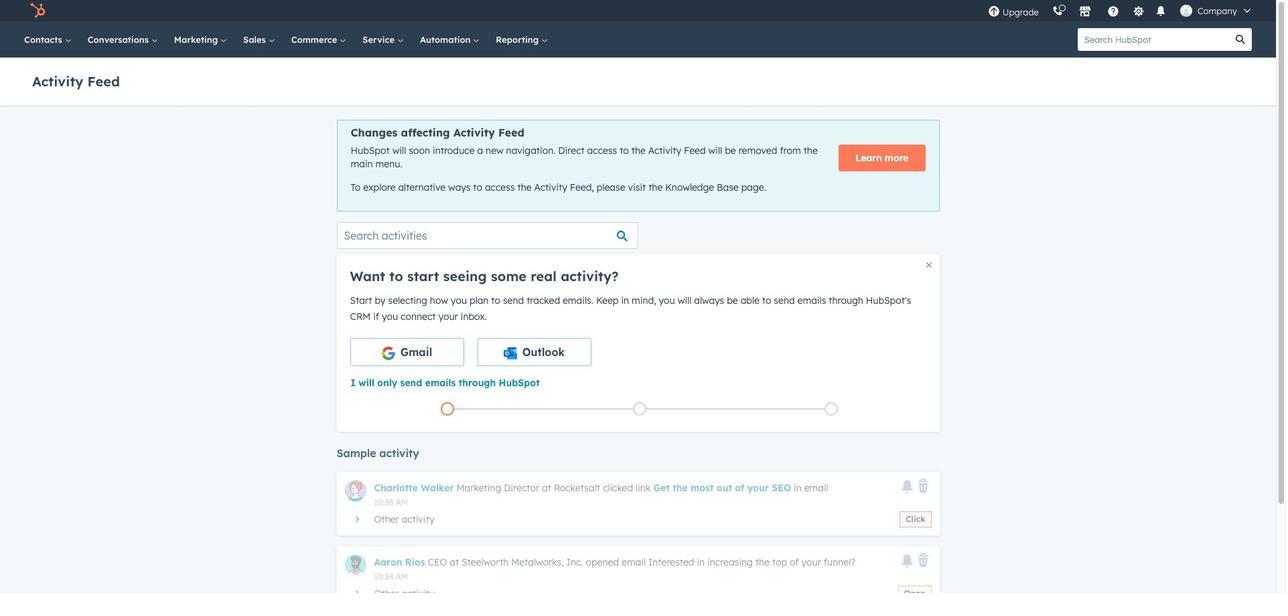 Task type: vqa. For each thing, say whether or not it's contained in the screenshot.
'howard n/a' icon
no



Task type: locate. For each thing, give the bounding box(es) containing it.
None checkbox
[[350, 338, 464, 367], [478, 338, 592, 367], [350, 338, 464, 367], [478, 338, 592, 367]]

Search HubSpot search field
[[1079, 28, 1230, 51]]

jacob simon image
[[1181, 5, 1193, 17]]

marketplaces image
[[1080, 6, 1092, 18]]

menu
[[982, 0, 1261, 21]]

list
[[352, 400, 928, 419]]



Task type: describe. For each thing, give the bounding box(es) containing it.
onboarding.steps.sendtrackedemailingmail.title image
[[636, 406, 643, 414]]

onboarding.steps.finalstep.title image
[[829, 406, 835, 414]]

close image
[[927, 263, 932, 268]]

Search activities search field
[[337, 222, 638, 249]]



